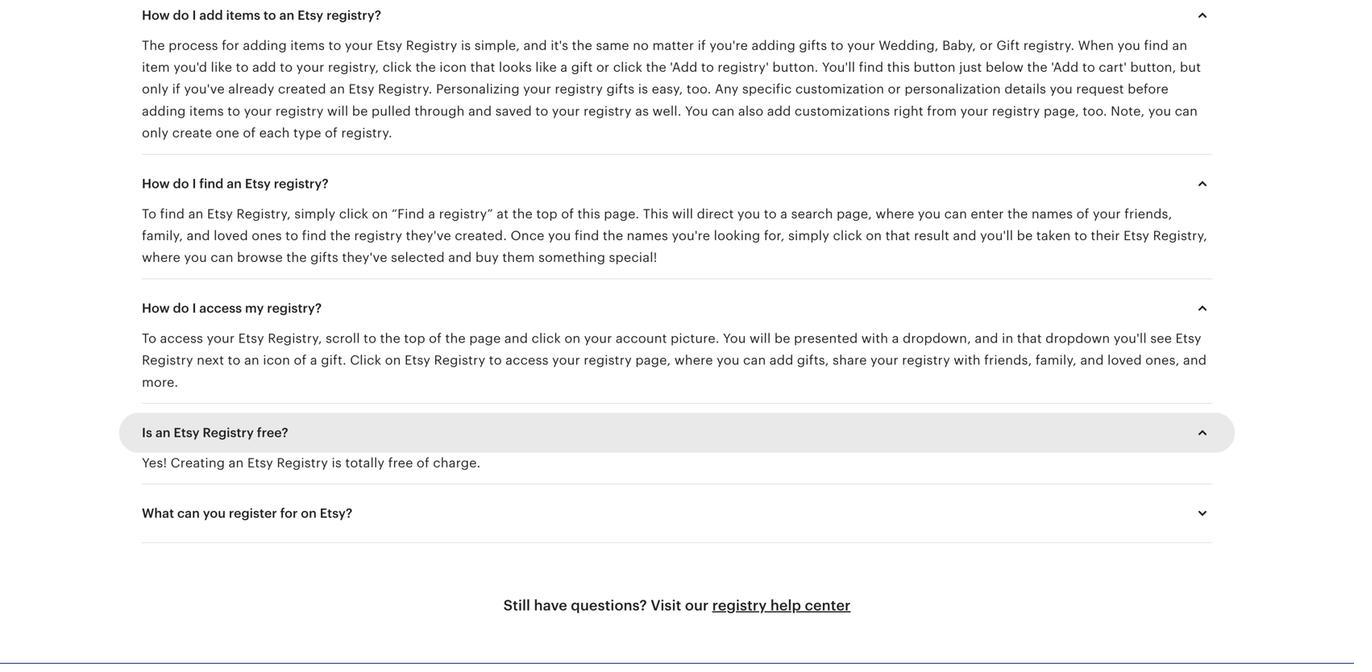 Task type: vqa. For each thing, say whether or not it's contained in the screenshot.
'Off)'
no



Task type: describe. For each thing, give the bounding box(es) containing it.
etsy down 'free?' on the bottom of page
[[247, 456, 273, 471]]

dropdown
[[1046, 331, 1111, 346]]

etsy right their
[[1124, 229, 1150, 243]]

totally
[[345, 456, 385, 471]]

i for add
[[192, 8, 196, 22]]

page, inside to access your etsy registry, scroll to the top of the page and click on your account picture. you will be presented with a dropdown, and in that dropdown you'll see etsy registry next to an icon of a gift. click on etsy registry to access your registry page, where you can add gifts, share your registry with friends, family, and loved ones, and more.
[[636, 353, 671, 368]]

gift
[[571, 60, 593, 75]]

how do i add items to an etsy registry?
[[142, 8, 381, 22]]

customization
[[796, 82, 885, 97]]

items for adding
[[290, 38, 325, 53]]

once
[[511, 229, 545, 243]]

personalizing
[[436, 82, 520, 97]]

loved inside the to find an etsy registry, simply click on "find a registry" at the top of this page. this will direct you to a search page, where you can enter the names of your friends, family, and loved ones to find the registry they've created. once you find the names you're looking for, simply click on that result and you'll be taken to their etsy registry, where you can browse the gifts they've selected and buy them something special!
[[214, 229, 248, 243]]

friends, inside the to find an etsy registry, simply click on "find a registry" at the top of this page. this will direct you to a search page, where you can enter the names of your friends, family, and loved ones to find the registry they've created. once you find the names you're looking for, simply click on that result and you'll be taken to their etsy registry, where you can browse the gifts they've selected and buy them something special!
[[1125, 207, 1173, 221]]

can down any
[[712, 104, 735, 118]]

1 horizontal spatial too.
[[1083, 104, 1108, 118]]

0 horizontal spatial items
[[189, 104, 224, 118]]

the process for adding items to your etsy registry is simple, and it's the same no matter if you're adding gifts to your wedding, baby, or gift registry. when you find an item you'd like to add to your registry, click the icon that looks like a gift or click the 'add to registry' button. you'll find this button just below the 'add to cart' button, but only if you've already created an etsy registry. personalizing your registry gifts is easy, too. any specific customization or personalization details you request before adding items to your registry will be pulled through and saved to your registry as well. you can also add customizations right from your registry page, too. note, you can only create one of each type of registry.
[[142, 38, 1202, 140]]

0 horizontal spatial or
[[597, 60, 610, 75]]

1 only from the top
[[142, 82, 169, 97]]

yes!
[[142, 456, 167, 471]]

a right "find
[[428, 207, 436, 221]]

registry, for to find an etsy registry, simply click on "find a registry" at the top of this page. this will direct you to a search page, where you can enter the names of your friends, family, and loved ones to find the registry they've created. once you find the names you're looking for, simply click on that result and you'll be taken to their etsy registry, where you can browse the gifts they've selected and buy them something special!
[[237, 207, 291, 221]]

dropdown,
[[903, 331, 972, 346]]

can left enter
[[945, 207, 968, 221]]

you right "details"
[[1050, 82, 1073, 97]]

registry left as
[[584, 104, 632, 118]]

0 vertical spatial or
[[980, 38, 993, 53]]

find up something at the left
[[575, 229, 600, 243]]

will inside the to find an etsy registry, simply click on "find a registry" at the top of this page. this will direct you to a search page, where you can enter the names of your friends, family, and loved ones to find the registry they've created. once you find the names you're looking for, simply click on that result and you'll be taken to their etsy registry, where you can browse the gifts they've selected and buy them something special!
[[672, 207, 694, 221]]

click inside to access your etsy registry, scroll to the top of the page and click on your account picture. you will be presented with a dropdown, and in that dropdown you'll see etsy registry next to an icon of a gift. click on etsy registry to access your registry page, where you can add gifts, share your registry with friends, family, and loved ones, and more.
[[532, 331, 561, 346]]

registry'
[[718, 60, 769, 75]]

any
[[715, 82, 739, 97]]

registry right our
[[713, 598, 767, 614]]

no
[[633, 38, 649, 53]]

them
[[503, 251, 535, 265]]

gifts inside the to find an etsy registry, simply click on "find a registry" at the top of this page. this will direct you to a search page, where you can enter the names of your friends, family, and loved ones to find the registry they've created. once you find the names you're looking for, simply click on that result and you'll be taken to their etsy registry, where you can browse the gifts they've selected and buy them something special!
[[311, 251, 339, 265]]

friends, inside to access your etsy registry, scroll to the top of the page and click on your account picture. you will be presented with a dropdown, and in that dropdown you'll see etsy registry next to an icon of a gift. click on etsy registry to access your registry page, where you can add gifts, share your registry with friends, family, and loved ones, and more.
[[985, 353, 1033, 368]]

gifts,
[[797, 353, 829, 368]]

to access your etsy registry, scroll to the top of the page and click on your account picture. you will be presented with a dropdown, and in that dropdown you'll see etsy registry next to an icon of a gift. click on etsy registry to access your registry page, where you can add gifts, share your registry with friends, family, and loved ones, and more.
[[142, 331, 1207, 390]]

registry help center link
[[713, 598, 851, 614]]

already
[[228, 82, 275, 97]]

from
[[928, 104, 957, 118]]

have
[[534, 598, 568, 614]]

enter
[[971, 207, 1004, 221]]

a left dropdown,
[[892, 331, 900, 346]]

before
[[1128, 82, 1169, 97]]

can inside dropdown button
[[177, 507, 200, 521]]

same
[[596, 38, 630, 53]]

you up result
[[918, 207, 941, 221]]

you've
[[184, 82, 225, 97]]

click down no
[[613, 60, 643, 75]]

icon inside the process for adding items to your etsy registry is simple, and it's the same no matter if you're adding gifts to your wedding, baby, or gift registry. when you find an item you'd like to add to your registry, click the icon that looks like a gift or click the 'add to registry' button. you'll find this button just below the 'add to cart' button, but only if you've already created an etsy registry. personalizing your registry gifts is easy, too. any specific customization or personalization details you request before adding items to your registry will be pulled through and saved to your registry as well. you can also add customizations right from your registry page, too. note, you can only create one of each type of registry.
[[440, 60, 467, 75]]

an down registry,
[[330, 82, 345, 97]]

saved
[[496, 104, 532, 118]]

0 vertical spatial if
[[698, 38, 706, 53]]

1 horizontal spatial registry.
[[1024, 38, 1075, 53]]

register
[[229, 507, 277, 521]]

and down enter
[[953, 229, 977, 243]]

find up button,
[[1145, 38, 1169, 53]]

click left "find
[[339, 207, 369, 221]]

1 vertical spatial access
[[160, 331, 203, 346]]

the left page
[[445, 331, 466, 346]]

account
[[616, 331, 667, 346]]

be inside the process for adding items to your etsy registry is simple, and it's the same no matter if you're adding gifts to your wedding, baby, or gift registry. when you find an item you'd like to add to your registry, click the icon that looks like a gift or click the 'add to registry' button. you'll find this button just below the 'add to cart' button, but only if you've already created an etsy registry. personalizing your registry gifts is easy, too. any specific customization or personalization details you request before adding items to your registry will be pulled through and saved to your registry as well. you can also add customizations right from your registry page, too. note, you can only create one of each type of registry.
[[352, 104, 368, 118]]

the up easy,
[[646, 60, 667, 75]]

0 horizontal spatial where
[[142, 251, 181, 265]]

how do i find an etsy registry?
[[142, 176, 329, 191]]

can left the browse
[[211, 251, 234, 265]]

find down the how do i find an etsy registry?
[[160, 207, 185, 221]]

2 horizontal spatial adding
[[752, 38, 796, 53]]

and down the how do i find an etsy registry?
[[187, 229, 210, 243]]

scroll
[[326, 331, 360, 346]]

you down before
[[1149, 104, 1172, 118]]

add up already
[[252, 60, 276, 75]]

search
[[792, 207, 834, 221]]

find right you'll
[[859, 60, 884, 75]]

1 vertical spatial names
[[627, 229, 669, 243]]

how for how do i add items to an etsy registry?
[[142, 8, 170, 22]]

etsy down the how do i find an etsy registry?
[[207, 207, 233, 221]]

cart'
[[1099, 60, 1127, 75]]

is an etsy registry free? button
[[127, 414, 1227, 452]]

the right at
[[513, 207, 533, 221]]

request
[[1077, 82, 1125, 97]]

registry down 'free?' on the bottom of page
[[277, 456, 328, 471]]

see
[[1151, 331, 1173, 346]]

on left "find
[[372, 207, 388, 221]]

be inside to access your etsy registry, scroll to the top of the page and click on your account picture. you will be presented with a dropdown, and in that dropdown you'll see etsy registry next to an icon of a gift. click on etsy registry to access your registry page, where you can add gifts, share your registry with friends, family, and loved ones, and more.
[[775, 331, 791, 346]]

1 like from the left
[[211, 60, 232, 75]]

registry down created on the top of page
[[276, 104, 324, 118]]

at
[[497, 207, 509, 221]]

the up gift
[[572, 38, 593, 53]]

1 horizontal spatial or
[[888, 82, 901, 97]]

etsy down my on the left of page
[[238, 331, 264, 346]]

for,
[[764, 229, 785, 243]]

that inside the process for adding items to your etsy registry is simple, and it's the same no matter if you're adding gifts to your wedding, baby, or gift registry. when you find an item you'd like to add to your registry, click the icon that looks like a gift or click the 'add to registry' button. you'll find this button just below the 'add to cart' button, but only if you've already created an etsy registry. personalizing your registry gifts is easy, too. any specific customization or personalization details you request before adding items to your registry will be pulled through and saved to your registry as well. you can also add customizations right from your registry page, too. note, you can only create one of each type of registry.
[[471, 60, 496, 75]]

personalization
[[905, 82, 1001, 97]]

on right click
[[385, 353, 401, 368]]

presented
[[794, 331, 858, 346]]

looks
[[499, 60, 532, 75]]

how do i access my registry?
[[142, 301, 322, 316]]

"find
[[392, 207, 425, 221]]

and right 'ones,'
[[1184, 353, 1207, 368]]

add inside dropdown button
[[199, 8, 223, 22]]

free?
[[257, 426, 288, 440]]

do for access
[[173, 301, 189, 316]]

1 horizontal spatial simply
[[789, 229, 830, 243]]

what can you register for on etsy?
[[142, 507, 353, 521]]

click
[[350, 353, 382, 368]]

the up registry.
[[416, 60, 436, 75]]

you up looking
[[738, 207, 761, 221]]

1 vertical spatial is
[[638, 82, 648, 97]]

registry down dropdown,
[[902, 353, 951, 368]]

etsy inside is an etsy registry free? dropdown button
[[174, 426, 200, 440]]

through
[[415, 104, 465, 118]]

an down the is an etsy registry free?
[[229, 456, 244, 471]]

button
[[914, 60, 956, 75]]

registry inside the process for adding items to your etsy registry is simple, and it's the same no matter if you're adding gifts to your wedding, baby, or gift registry. when you find an item you'd like to add to your registry, click the icon that looks like a gift or click the 'add to registry' button. you'll find this button just below the 'add to cart' button, but only if you've already created an etsy registry. personalizing your registry gifts is easy, too. any specific customization or personalization details you request before adding items to your registry will be pulled through and saved to your registry as well. you can also add customizations right from your registry page, too. note, you can only create one of each type of registry.
[[406, 38, 458, 53]]

the up "details"
[[1028, 60, 1048, 75]]

where inside to access your etsy registry, scroll to the top of the page and click on your account picture. you will be presented with a dropdown, and in that dropdown you'll see etsy registry next to an icon of a gift. click on etsy registry to access your registry page, where you can add gifts, share your registry with friends, family, and loved ones, and more.
[[675, 353, 713, 368]]

a left gift.
[[310, 353, 318, 368]]

i for access
[[192, 301, 196, 316]]

you're inside the process for adding items to your etsy registry is simple, and it's the same no matter if you're adding gifts to your wedding, baby, or gift registry. when you find an item you'd like to add to your registry, click the icon that looks like a gift or click the 'add to registry' button. you'll find this button just below the 'add to cart' button, but only if you've already created an etsy registry. personalizing your registry gifts is easy, too. any specific customization or personalization details you request before adding items to your registry will be pulled through and saved to your registry as well. you can also add customizations right from your registry page, too. note, you can only create one of each type of registry.
[[710, 38, 748, 53]]

add down specific
[[767, 104, 791, 118]]

registry down gift
[[555, 82, 603, 97]]

access inside how do i access my registry? dropdown button
[[199, 301, 242, 316]]

also
[[739, 104, 764, 118]]

it's
[[551, 38, 569, 53]]

click down search
[[833, 229, 863, 243]]

page.
[[604, 207, 640, 221]]

the
[[142, 38, 165, 53]]

registry down account
[[584, 353, 632, 368]]

baby,
[[943, 38, 977, 53]]

each
[[259, 126, 290, 140]]

1 vertical spatial they've
[[342, 251, 388, 265]]

and down dropdown at the right of page
[[1081, 353, 1104, 368]]

on left result
[[866, 229, 882, 243]]

and left 'it's'
[[524, 38, 547, 53]]

items for add
[[226, 8, 260, 22]]

0 vertical spatial they've
[[406, 229, 451, 243]]

for inside dropdown button
[[280, 507, 298, 521]]

you inside dropdown button
[[203, 507, 226, 521]]

matter
[[653, 38, 694, 53]]

1 vertical spatial if
[[172, 82, 181, 97]]

0 vertical spatial registry?
[[327, 8, 381, 22]]

and down personalizing
[[468, 104, 492, 118]]

i for find
[[192, 176, 196, 191]]

is
[[142, 426, 152, 440]]

this
[[643, 207, 669, 221]]

0 vertical spatial gifts
[[799, 38, 828, 53]]

you up how do i access my registry? at the left top of page
[[184, 251, 207, 265]]

and left in
[[975, 331, 999, 346]]

you'll
[[822, 60, 856, 75]]

0 horizontal spatial registry.
[[341, 126, 393, 140]]

registry down "details"
[[992, 104, 1041, 118]]

top inside to access your etsy registry, scroll to the top of the page and click on your account picture. you will be presented with a dropdown, and in that dropdown you'll see etsy registry next to an icon of a gift. click on etsy registry to access your registry page, where you can add gifts, share your registry with friends, family, and loved ones, and more.
[[404, 331, 426, 346]]

etsy?
[[320, 507, 353, 521]]

buy
[[476, 251, 499, 265]]

for inside the process for adding items to your etsy registry is simple, and it's the same no matter if you're adding gifts to your wedding, baby, or gift registry. when you find an item you'd like to add to your registry, click the icon that looks like a gift or click the 'add to registry' button. you'll find this button just below the 'add to cart' button, but only if you've already created an etsy registry. personalizing your registry gifts is easy, too. any specific customization or personalization details you request before adding items to your registry will be pulled through and saved to your registry as well. you can also add customizations right from your registry page, too. note, you can only create one of each type of registry.
[[222, 38, 239, 53]]

to for to access your etsy registry, scroll to the top of the page and click on your account picture. you will be presented with a dropdown, and in that dropdown you'll see etsy registry next to an icon of a gift. click on etsy registry to access your registry page, where you can add gifts, share your registry with friends, family, and loved ones, and more.
[[142, 331, 157, 346]]

2 vertical spatial registry?
[[267, 301, 322, 316]]

family, inside the to find an etsy registry, simply click on "find a registry" at the top of this page. this will direct you to a search page, where you can enter the names of your friends, family, and loved ones to find the registry they've created. once you find the names you're looking for, simply click on that result and you'll be taken to their etsy registry, where you can browse the gifts they've selected and buy them something special!
[[142, 229, 183, 243]]

2 'add from the left
[[1052, 60, 1079, 75]]

the up click
[[380, 331, 401, 346]]

button,
[[1131, 60, 1177, 75]]

etsy up registry,
[[377, 38, 403, 53]]

taken
[[1037, 229, 1071, 243]]

ones,
[[1146, 353, 1180, 368]]

you up cart'
[[1118, 38, 1141, 53]]

2 only from the top
[[142, 126, 169, 140]]

can down but
[[1175, 104, 1198, 118]]

etsy down registry,
[[349, 82, 375, 97]]

process
[[169, 38, 218, 53]]

questions?
[[571, 598, 647, 614]]

result
[[914, 229, 950, 243]]

direct
[[697, 207, 734, 221]]

0 horizontal spatial adding
[[142, 104, 186, 118]]

registry"
[[439, 207, 493, 221]]

etsy inside "how do i find an etsy registry?" dropdown button
[[245, 176, 271, 191]]

yes! creating an etsy registry is totally free of charge.
[[142, 456, 481, 471]]

the right ones at the top left
[[330, 229, 351, 243]]

customizations
[[795, 104, 890, 118]]

2 vertical spatial access
[[506, 353, 549, 368]]

0 horizontal spatial with
[[862, 331, 889, 346]]

0 vertical spatial simply
[[295, 207, 336, 221]]

browse
[[237, 251, 283, 265]]



Task type: locate. For each thing, give the bounding box(es) containing it.
registry? down type
[[274, 176, 329, 191]]

etsy right see
[[1176, 331, 1202, 346]]

2 horizontal spatial that
[[1018, 331, 1043, 346]]

will inside to access your etsy registry, scroll to the top of the page and click on your account picture. you will be presented with a dropdown, and in that dropdown you'll see etsy registry next to an icon of a gift. click on etsy registry to access your registry page, where you can add gifts, share your registry with friends, family, and loved ones, and more.
[[750, 331, 771, 346]]

registry inside dropdown button
[[203, 426, 254, 440]]

an inside how do i add items to an etsy registry? dropdown button
[[279, 8, 295, 22]]

free
[[388, 456, 413, 471]]

2 horizontal spatial will
[[750, 331, 771, 346]]

they've up selected
[[406, 229, 451, 243]]

charge.
[[433, 456, 481, 471]]

icon inside to access your etsy registry, scroll to the top of the page and click on your account picture. you will be presented with a dropdown, and in that dropdown you'll see etsy registry next to an icon of a gift. click on etsy registry to access your registry page, where you can add gifts, share your registry with friends, family, and loved ones, and more.
[[263, 353, 290, 368]]

only left create
[[142, 126, 169, 140]]

etsy up ones at the top left
[[245, 176, 271, 191]]

0 vertical spatial that
[[471, 60, 496, 75]]

0 vertical spatial where
[[876, 207, 915, 221]]

you inside to access your etsy registry, scroll to the top of the page and click on your account picture. you will be presented with a dropdown, and in that dropdown you'll see etsy registry next to an icon of a gift. click on etsy registry to access your registry page, where you can add gifts, share your registry with friends, family, and loved ones, and more.
[[717, 353, 740, 368]]

0 vertical spatial icon
[[440, 60, 467, 75]]

1 horizontal spatial be
[[775, 331, 791, 346]]

how inside "how do i find an etsy registry?" dropdown button
[[142, 176, 170, 191]]

an right 'is'
[[155, 426, 171, 440]]

as
[[636, 104, 649, 118]]

selected
[[391, 251, 445, 265]]

you'll down enter
[[981, 229, 1014, 243]]

1 how from the top
[[142, 8, 170, 22]]

you inside the process for adding items to your etsy registry is simple, and it's the same no matter if you're adding gifts to your wedding, baby, or gift registry. when you find an item you'd like to add to your registry, click the icon that looks like a gift or click the 'add to registry' button. you'll find this button just below the 'add to cart' button, but only if you've already created an etsy registry. personalizing your registry gifts is easy, too. any specific customization or personalization details you request before adding items to your registry will be pulled through and saved to your registry as well. you can also add customizations right from your registry page, too. note, you can only create one of each type of registry.
[[685, 104, 709, 118]]

do
[[173, 8, 189, 22], [173, 176, 189, 191], [173, 301, 189, 316]]

add up process
[[199, 8, 223, 22]]

0 vertical spatial names
[[1032, 207, 1073, 221]]

too. down request
[[1083, 104, 1108, 118]]

do for find
[[173, 176, 189, 191]]

created
[[278, 82, 326, 97]]

this inside the to find an etsy registry, simply click on "find a registry" at the top of this page. this will direct you to a search page, where you can enter the names of your friends, family, and loved ones to find the registry they've created. once you find the names you're looking for, simply click on that result and you'll be taken to their etsy registry, where you can browse the gifts they've selected and buy them something special!
[[578, 207, 601, 221]]

registry, for to access your etsy registry, scroll to the top of the page and click on your account picture. you will be presented with a dropdown, and in that dropdown you'll see etsy registry next to an icon of a gift. click on etsy registry to access your registry page, where you can add gifts, share your registry with friends, family, and loved ones, and more.
[[268, 331, 322, 346]]

registry? right my on the left of page
[[267, 301, 322, 316]]

easy,
[[652, 82, 683, 97]]

0 vertical spatial top
[[537, 207, 558, 221]]

1 vertical spatial you're
[[672, 229, 711, 243]]

right
[[894, 104, 924, 118]]

0 vertical spatial page,
[[1044, 104, 1080, 118]]

1 vertical spatial simply
[[789, 229, 830, 243]]

2 vertical spatial how
[[142, 301, 170, 316]]

1 to from the top
[[142, 207, 157, 221]]

1 horizontal spatial this
[[888, 60, 910, 75]]

can right what
[[177, 507, 200, 521]]

adding down how do i add items to an etsy registry? on the left of the page
[[243, 38, 287, 53]]

access
[[199, 301, 242, 316], [160, 331, 203, 346], [506, 353, 549, 368]]

you'll
[[981, 229, 1014, 243], [1114, 331, 1147, 346]]

1 horizontal spatial icon
[[440, 60, 467, 75]]

1 horizontal spatial gifts
[[607, 82, 635, 97]]

you'll inside to access your etsy registry, scroll to the top of the page and click on your account picture. you will be presented with a dropdown, and in that dropdown you'll see etsy registry next to an icon of a gift. click on etsy registry to access your registry page, where you can add gifts, share your registry with friends, family, and loved ones, and more.
[[1114, 331, 1147, 346]]

page,
[[1044, 104, 1080, 118], [837, 207, 873, 221], [636, 353, 671, 368]]

be left taken
[[1017, 229, 1033, 243]]

this down wedding,
[[888, 60, 910, 75]]

you
[[685, 104, 709, 118], [723, 331, 746, 346]]

click
[[383, 60, 412, 75], [613, 60, 643, 75], [339, 207, 369, 221], [833, 229, 863, 243], [532, 331, 561, 346]]

0 vertical spatial only
[[142, 82, 169, 97]]

a inside the process for adding items to your etsy registry is simple, and it's the same no matter if you're adding gifts to your wedding, baby, or gift registry. when you find an item you'd like to add to your registry, click the icon that looks like a gift or click the 'add to registry' button. you'll find this button just below the 'add to cart' button, but only if you've already created an etsy registry. personalizing your registry gifts is easy, too. any specific customization or personalization details you request before adding items to your registry will be pulled through and saved to your registry as well. you can also add customizations right from your registry page, too. note, you can only create one of each type of registry.
[[561, 60, 568, 75]]

registry down "find
[[354, 229, 403, 243]]

1 vertical spatial with
[[954, 353, 981, 368]]

registry
[[406, 38, 458, 53], [142, 353, 193, 368], [434, 353, 486, 368], [203, 426, 254, 440], [277, 456, 328, 471]]

only
[[142, 82, 169, 97], [142, 126, 169, 140]]

on left account
[[565, 331, 581, 346]]

is left totally
[[332, 456, 342, 471]]

can inside to access your etsy registry, scroll to the top of the page and click on your account picture. you will be presented with a dropdown, and in that dropdown you'll see etsy registry next to an icon of a gift. click on etsy registry to access your registry page, where you can add gifts, share your registry with friends, family, and loved ones, and more.
[[743, 353, 766, 368]]

i up process
[[192, 8, 196, 22]]

a up for,
[[781, 207, 788, 221]]

like up "you've"
[[211, 60, 232, 75]]

and right page
[[505, 331, 528, 346]]

1 'add from the left
[[670, 60, 698, 75]]

on left etsy?
[[301, 507, 317, 521]]

etsy right click
[[405, 353, 431, 368]]

of
[[243, 126, 256, 140], [325, 126, 338, 140], [561, 207, 574, 221], [1077, 207, 1090, 221], [429, 331, 442, 346], [294, 353, 307, 368], [417, 456, 430, 471]]

1 horizontal spatial for
[[280, 507, 298, 521]]

1 vertical spatial icon
[[263, 353, 290, 368]]

creating
[[171, 456, 225, 471]]

you'd
[[174, 60, 207, 75]]

1 vertical spatial how
[[142, 176, 170, 191]]

page, inside the to find an etsy registry, simply click on "find a registry" at the top of this page. this will direct you to a search page, where you can enter the names of your friends, family, and loved ones to find the registry they've created. once you find the names you're looking for, simply click on that result and you'll be taken to their etsy registry, where you can browse the gifts they've selected and buy them something special!
[[837, 207, 873, 221]]

you're inside the to find an etsy registry, simply click on "find a registry" at the top of this page. this will direct you to a search page, where you can enter the names of your friends, family, and loved ones to find the registry they've created. once you find the names you're looking for, simply click on that result and you'll be taken to their etsy registry, where you can browse the gifts they've selected and buy them something special!
[[672, 229, 711, 243]]

2 vertical spatial will
[[750, 331, 771, 346]]

0 horizontal spatial for
[[222, 38, 239, 53]]

will inside the process for adding items to your etsy registry is simple, and it's the same no matter if you're adding gifts to your wedding, baby, or gift registry. when you find an item you'd like to add to your registry, click the icon that looks like a gift or click the 'add to registry' button. you'll find this button just below the 'add to cart' button, but only if you've already created an etsy registry. personalizing your registry gifts is easy, too. any specific customization or personalization details you request before adding items to your registry will be pulled through and saved to your registry as well. you can also add customizations right from your registry page, too. note, you can only create one of each type of registry.
[[327, 104, 349, 118]]

our
[[685, 598, 709, 614]]

type
[[293, 126, 321, 140]]

is an etsy registry free?
[[142, 426, 288, 440]]

2 horizontal spatial items
[[290, 38, 325, 53]]

how inside how do i access my registry? dropdown button
[[142, 301, 170, 316]]

items down "you've"
[[189, 104, 224, 118]]

0 vertical spatial will
[[327, 104, 349, 118]]

and left buy in the left of the page
[[448, 251, 472, 265]]

1 vertical spatial i
[[192, 176, 196, 191]]

find inside dropdown button
[[199, 176, 224, 191]]

icon up personalizing
[[440, 60, 467, 75]]

simple,
[[475, 38, 520, 53]]

one
[[216, 126, 239, 140]]

find
[[1145, 38, 1169, 53], [859, 60, 884, 75], [199, 176, 224, 191], [160, 207, 185, 221], [302, 229, 327, 243], [575, 229, 600, 243]]

page, inside the process for adding items to your etsy registry is simple, and it's the same no matter if you're adding gifts to your wedding, baby, or gift registry. when you find an item you'd like to add to your registry, click the icon that looks like a gift or click the 'add to registry' button. you'll find this button just below the 'add to cart' button, but only if you've already created an etsy registry. personalizing your registry gifts is easy, too. any specific customization or personalization details you request before adding items to your registry will be pulled through and saved to your registry as well. you can also add customizations right from your registry page, too. note, you can only create one of each type of registry.
[[1044, 104, 1080, 118]]

that left result
[[886, 229, 911, 243]]

you down picture.
[[717, 353, 740, 368]]

1 i from the top
[[192, 8, 196, 22]]

registry inside the to find an etsy registry, simply click on "find a registry" at the top of this page. this will direct you to a search page, where you can enter the names of your friends, family, and loved ones to find the registry they've created. once you find the names you're looking for, simply click on that result and you'll be taken to their etsy registry, where you can browse the gifts they've selected and buy them something special!
[[354, 229, 403, 243]]

pulled
[[372, 104, 411, 118]]

to inside to access your etsy registry, scroll to the top of the page and click on your account picture. you will be presented with a dropdown, and in that dropdown you'll see etsy registry next to an icon of a gift. click on etsy registry to access your registry page, where you can add gifts, share your registry with friends, family, and loved ones, and more.
[[142, 331, 157, 346]]

you're
[[710, 38, 748, 53], [672, 229, 711, 243]]

1 horizontal spatial where
[[675, 353, 713, 368]]

registry, up gift.
[[268, 331, 322, 346]]

on
[[372, 207, 388, 221], [866, 229, 882, 243], [565, 331, 581, 346], [385, 353, 401, 368], [301, 507, 317, 521]]

registry, up ones at the top left
[[237, 207, 291, 221]]

0 vertical spatial to
[[142, 207, 157, 221]]

in
[[1002, 331, 1014, 346]]

1 vertical spatial registry?
[[274, 176, 329, 191]]

0 vertical spatial loved
[[214, 229, 248, 243]]

what
[[142, 507, 174, 521]]

visit
[[651, 598, 682, 614]]

etsy inside how do i add items to an etsy registry? dropdown button
[[298, 8, 324, 22]]

registry. down pulled
[[341, 126, 393, 140]]

0 horizontal spatial family,
[[142, 229, 183, 243]]

do up process
[[173, 8, 189, 22]]

a left gift
[[561, 60, 568, 75]]

items inside dropdown button
[[226, 8, 260, 22]]

click up registry.
[[383, 60, 412, 75]]

1 vertical spatial or
[[597, 60, 610, 75]]

created.
[[455, 229, 507, 243]]

this left page.
[[578, 207, 601, 221]]

0 horizontal spatial you'll
[[981, 229, 1014, 243]]

1 vertical spatial will
[[672, 207, 694, 221]]

0 horizontal spatial page,
[[636, 353, 671, 368]]

do left my on the left of page
[[173, 301, 189, 316]]

2 horizontal spatial page,
[[1044, 104, 1080, 118]]

1 horizontal spatial 'add
[[1052, 60, 1079, 75]]

1 horizontal spatial adding
[[243, 38, 287, 53]]

add inside to access your etsy registry, scroll to the top of the page and click on your account picture. you will be presented with a dropdown, and in that dropdown you'll see etsy registry next to an icon of a gift. click on etsy registry to access your registry page, where you can add gifts, share your registry with friends, family, and loved ones, and more.
[[770, 353, 794, 368]]

to
[[264, 8, 276, 22], [329, 38, 342, 53], [831, 38, 844, 53], [236, 60, 249, 75], [280, 60, 293, 75], [702, 60, 714, 75], [1083, 60, 1096, 75], [228, 104, 240, 118], [536, 104, 549, 118], [764, 207, 777, 221], [286, 229, 299, 243], [1075, 229, 1088, 243], [364, 331, 377, 346], [228, 353, 241, 368], [489, 353, 502, 368]]

special!
[[609, 251, 658, 265]]

3 i from the top
[[192, 301, 196, 316]]

2 vertical spatial items
[[189, 104, 224, 118]]

or right gift
[[597, 60, 610, 75]]

1 horizontal spatial you
[[723, 331, 746, 346]]

the down page.
[[603, 229, 624, 243]]

you'll left see
[[1114, 331, 1147, 346]]

0 vertical spatial i
[[192, 8, 196, 22]]

a
[[561, 60, 568, 75], [428, 207, 436, 221], [781, 207, 788, 221], [892, 331, 900, 346], [310, 353, 318, 368]]

registry, right their
[[1154, 229, 1208, 243]]

you'll inside the to find an etsy registry, simply click on "find a registry" at the top of this page. this will direct you to a search page, where you can enter the names of your friends, family, and loved ones to find the registry they've created. once you find the names you're looking for, simply click on that result and you'll be taken to their etsy registry, where you can browse the gifts they've selected and buy them something special!
[[981, 229, 1014, 243]]

item
[[142, 60, 170, 75]]

0 horizontal spatial they've
[[342, 251, 388, 265]]

to for to find an etsy registry, simply click on "find a registry" at the top of this page. this will direct you to a search page, where you can enter the names of your friends, family, and loved ones to find the registry they've created. once you find the names you're looking for, simply click on that result and you'll be taken to their etsy registry, where you can browse the gifts they've selected and buy them something special!
[[142, 207, 157, 221]]

2 vertical spatial do
[[173, 301, 189, 316]]

if
[[698, 38, 706, 53], [172, 82, 181, 97]]

or up right at the top of the page
[[888, 82, 901, 97]]

registry?
[[327, 8, 381, 22], [274, 176, 329, 191], [267, 301, 322, 316]]

page, right search
[[837, 207, 873, 221]]

like
[[211, 60, 232, 75], [536, 60, 557, 75]]

next
[[197, 353, 224, 368]]

1 horizontal spatial will
[[672, 207, 694, 221]]

2 vertical spatial is
[[332, 456, 342, 471]]

how for how do i access my registry?
[[142, 301, 170, 316]]

0 vertical spatial too.
[[687, 82, 712, 97]]

do down create
[[173, 176, 189, 191]]

3 do from the top
[[173, 301, 189, 316]]

that inside the to find an etsy registry, simply click on "find a registry" at the top of this page. this will direct you to a search page, where you can enter the names of your friends, family, and loved ones to find the registry they've created. once you find the names you're looking for, simply click on that result and you'll be taken to their etsy registry, where you can browse the gifts they've selected and buy them something special!
[[886, 229, 911, 243]]

page, down "details"
[[1044, 104, 1080, 118]]

1 vertical spatial friends,
[[985, 353, 1033, 368]]

0 horizontal spatial this
[[578, 207, 601, 221]]

the right the browse
[[287, 251, 307, 265]]

2 vertical spatial gifts
[[311, 251, 339, 265]]

the right enter
[[1008, 207, 1029, 221]]

will right this
[[672, 207, 694, 221]]

items up already
[[226, 8, 260, 22]]

registry. right gift
[[1024, 38, 1075, 53]]

2 vertical spatial be
[[775, 331, 791, 346]]

is left simple,
[[461, 38, 471, 53]]

will
[[327, 104, 349, 118], [672, 207, 694, 221], [750, 331, 771, 346]]

1 horizontal spatial you'll
[[1114, 331, 1147, 346]]

page
[[469, 331, 501, 346]]

2 i from the top
[[192, 176, 196, 191]]

my
[[245, 301, 264, 316]]

if right matter
[[698, 38, 706, 53]]

be
[[352, 104, 368, 118], [1017, 229, 1033, 243], [775, 331, 791, 346]]

well.
[[653, 104, 682, 118]]

1 vertical spatial registry,
[[1154, 229, 1208, 243]]

an inside is an etsy registry free? dropdown button
[[155, 426, 171, 440]]

page, down account
[[636, 353, 671, 368]]

0 horizontal spatial icon
[[263, 353, 290, 368]]

or
[[980, 38, 993, 53], [597, 60, 610, 75], [888, 82, 901, 97]]

registry
[[555, 82, 603, 97], [276, 104, 324, 118], [584, 104, 632, 118], [992, 104, 1041, 118], [354, 229, 403, 243], [584, 353, 632, 368], [902, 353, 951, 368], [713, 598, 767, 614]]

1 horizontal spatial friends,
[[1125, 207, 1173, 221]]

0 vertical spatial you
[[685, 104, 709, 118]]

note,
[[1111, 104, 1145, 118]]

gift.
[[321, 353, 347, 368]]

adding up create
[[142, 104, 186, 118]]

how
[[142, 8, 170, 22], [142, 176, 170, 191], [142, 301, 170, 316]]

1 horizontal spatial top
[[537, 207, 558, 221]]

center
[[805, 598, 851, 614]]

with down dropdown,
[[954, 353, 981, 368]]

that inside to access your etsy registry, scroll to the top of the page and click on your account picture. you will be presented with a dropdown, and in that dropdown you'll see etsy registry next to an icon of a gift. click on etsy registry to access your registry page, where you can add gifts, share your registry with friends, family, and loved ones, and more.
[[1018, 331, 1043, 346]]

0 vertical spatial you'll
[[981, 229, 1014, 243]]

1 vertical spatial page,
[[837, 207, 873, 221]]

an inside the to find an etsy registry, simply click on "find a registry" at the top of this page. this will direct you to a search page, where you can enter the names of your friends, family, and loved ones to find the registry they've created. once you find the names you're looking for, simply click on that result and you'll be taken to their etsy registry, where you can browse the gifts they've selected and buy them something special!
[[188, 207, 204, 221]]

0 vertical spatial family,
[[142, 229, 183, 243]]

an down one
[[227, 176, 242, 191]]

top inside the to find an etsy registry, simply click on "find a registry" at the top of this page. this will direct you to a search page, where you can enter the names of your friends, family, and loved ones to find the registry they've created. once you find the names you're looking for, simply click on that result and you'll be taken to their etsy registry, where you can browse the gifts they've selected and buy them something special!
[[537, 207, 558, 221]]

registry down page
[[434, 353, 486, 368]]

0 vertical spatial how
[[142, 8, 170, 22]]

how inside how do i add items to an etsy registry? dropdown button
[[142, 8, 170, 22]]

registry? up registry,
[[327, 8, 381, 22]]

2 like from the left
[[536, 60, 557, 75]]

to inside dropdown button
[[264, 8, 276, 22]]

and
[[524, 38, 547, 53], [468, 104, 492, 118], [187, 229, 210, 243], [953, 229, 977, 243], [448, 251, 472, 265], [505, 331, 528, 346], [975, 331, 999, 346], [1081, 353, 1104, 368], [1184, 353, 1207, 368]]

be inside the to find an etsy registry, simply click on "find a registry" at the top of this page. this will direct you to a search page, where you can enter the names of your friends, family, and loved ones to find the registry they've created. once you find the names you're looking for, simply click on that result and you'll be taken to their etsy registry, where you can browse the gifts they've selected and buy them something special!
[[1017, 229, 1033, 243]]

like down 'it's'
[[536, 60, 557, 75]]

1 vertical spatial registry.
[[341, 126, 393, 140]]

1 vertical spatial do
[[173, 176, 189, 191]]

you left register
[[203, 507, 226, 521]]

etsy up created on the top of page
[[298, 8, 324, 22]]

your inside the to find an etsy registry, simply click on "find a registry" at the top of this page. this will direct you to a search page, where you can enter the names of your friends, family, and loved ones to find the registry they've created. once you find the names you're looking for, simply click on that result and you'll be taken to their etsy registry, where you can browse the gifts they've selected and buy them something special!
[[1093, 207, 1121, 221]]

etsy
[[298, 8, 324, 22], [377, 38, 403, 53], [349, 82, 375, 97], [245, 176, 271, 191], [207, 207, 233, 221], [1124, 229, 1150, 243], [238, 331, 264, 346], [1176, 331, 1202, 346], [405, 353, 431, 368], [174, 426, 200, 440], [247, 456, 273, 471]]

'add
[[670, 60, 698, 75], [1052, 60, 1079, 75]]

0 horizontal spatial simply
[[295, 207, 336, 221]]

names down this
[[627, 229, 669, 243]]

or left gift
[[980, 38, 993, 53]]

picture.
[[671, 331, 720, 346]]

this inside the process for adding items to your etsy registry is simple, and it's the same no matter if you're adding gifts to your wedding, baby, or gift registry. when you find an item you'd like to add to your registry, click the icon that looks like a gift or click the 'add to registry' button. you'll find this button just below the 'add to cart' button, but only if you've already created an etsy registry. personalizing your registry gifts is easy, too. any specific customization or personalization details you request before adding items to your registry will be pulled through and saved to your registry as well. you can also add customizations right from your registry page, too. note, you can only create one of each type of registry.
[[888, 60, 910, 75]]

can left gifts, on the right bottom
[[743, 353, 766, 368]]

1 horizontal spatial is
[[461, 38, 471, 53]]

0 vertical spatial registry.
[[1024, 38, 1075, 53]]

0 vertical spatial with
[[862, 331, 889, 346]]

1 horizontal spatial if
[[698, 38, 706, 53]]

0 horizontal spatial loved
[[214, 229, 248, 243]]

more.
[[142, 375, 178, 390]]

friends,
[[1125, 207, 1173, 221], [985, 353, 1033, 368]]

add
[[199, 8, 223, 22], [252, 60, 276, 75], [767, 104, 791, 118], [770, 353, 794, 368]]

click right page
[[532, 331, 561, 346]]

2 vertical spatial where
[[675, 353, 713, 368]]

is up as
[[638, 82, 648, 97]]

loved
[[214, 229, 248, 243], [1108, 353, 1142, 368]]

registry up the more. on the bottom of page
[[142, 353, 193, 368]]

just
[[960, 60, 983, 75]]

2 horizontal spatial where
[[876, 207, 915, 221]]

with
[[862, 331, 889, 346], [954, 353, 981, 368]]

with up share
[[862, 331, 889, 346]]

when
[[1079, 38, 1115, 53]]

find right ones at the top left
[[302, 229, 327, 243]]

1 do from the top
[[173, 8, 189, 22]]

that
[[471, 60, 496, 75], [886, 229, 911, 243], [1018, 331, 1043, 346]]

1 vertical spatial for
[[280, 507, 298, 521]]

do for add
[[173, 8, 189, 22]]

2 do from the top
[[173, 176, 189, 191]]

0 horizontal spatial 'add
[[670, 60, 698, 75]]

an inside "how do i find an etsy registry?" dropdown button
[[227, 176, 242, 191]]

but
[[1180, 60, 1202, 75]]

you inside to access your etsy registry, scroll to the top of the page and click on your account picture. you will be presented with a dropdown, and in that dropdown you'll see etsy registry next to an icon of a gift. click on etsy registry to access your registry page, where you can add gifts, share your registry with friends, family, and loved ones, and more.
[[723, 331, 746, 346]]

0 vertical spatial friends,
[[1125, 207, 1173, 221]]

1 horizontal spatial they've
[[406, 229, 451, 243]]

'add down matter
[[670, 60, 698, 75]]

family,
[[142, 229, 183, 243], [1036, 353, 1077, 368]]

family, inside to access your etsy registry, scroll to the top of the page and click on your account picture. you will be presented with a dropdown, and in that dropdown you'll see etsy registry next to an icon of a gift. click on etsy registry to access your registry page, where you can add gifts, share your registry with friends, family, and loved ones, and more.
[[1036, 353, 1077, 368]]

help
[[771, 598, 802, 614]]

how do i find an etsy registry? button
[[127, 164, 1227, 203]]

1 vertical spatial be
[[1017, 229, 1033, 243]]

2 how from the top
[[142, 176, 170, 191]]

0 horizontal spatial friends,
[[985, 353, 1033, 368]]

registry,
[[328, 60, 379, 75]]

2 to from the top
[[142, 331, 157, 346]]

0 vertical spatial registry,
[[237, 207, 291, 221]]

to inside the to find an etsy registry, simply click on "find a registry" at the top of this page. this will direct you to a search page, where you can enter the names of your friends, family, and loved ones to find the registry they've created. once you find the names you're looking for, simply click on that result and you'll be taken to their etsy registry, where you can browse the gifts they've selected and buy them something special!
[[142, 207, 157, 221]]

details
[[1005, 82, 1047, 97]]

loved left 'ones,'
[[1108, 353, 1142, 368]]

ones
[[252, 229, 282, 243]]

on inside dropdown button
[[301, 507, 317, 521]]

names up taken
[[1032, 207, 1073, 221]]

2 horizontal spatial is
[[638, 82, 648, 97]]

0 horizontal spatial you
[[685, 104, 709, 118]]

for
[[222, 38, 239, 53], [280, 507, 298, 521]]

registry, inside to access your etsy registry, scroll to the top of the page and click on your account picture. you will be presented with a dropdown, and in that dropdown you'll see etsy registry next to an icon of a gift. click on etsy registry to access your registry page, where you can add gifts, share your registry with friends, family, and loved ones, and more.
[[268, 331, 322, 346]]

0 horizontal spatial is
[[332, 456, 342, 471]]

loved inside to access your etsy registry, scroll to the top of the page and click on your account picture. you will be presented with a dropdown, and in that dropdown you'll see etsy registry next to an icon of a gift. click on etsy registry to access your registry page, where you can add gifts, share your registry with friends, family, and loved ones, and more.
[[1108, 353, 1142, 368]]

1 vertical spatial gifts
[[607, 82, 635, 97]]

1 vertical spatial you
[[723, 331, 746, 346]]

button.
[[773, 60, 819, 75]]

0 vertical spatial you're
[[710, 38, 748, 53]]

an inside to access your etsy registry, scroll to the top of the page and click on your account picture. you will be presented with a dropdown, and in that dropdown you'll see etsy registry next to an icon of a gift. click on etsy registry to access your registry page, where you can add gifts, share your registry with friends, family, and loved ones, and more.
[[244, 353, 260, 368]]

you up something at the left
[[548, 229, 571, 243]]

create
[[172, 126, 212, 140]]

0 vertical spatial do
[[173, 8, 189, 22]]

1 horizontal spatial with
[[954, 353, 981, 368]]

'add down when
[[1052, 60, 1079, 75]]

an up created on the top of page
[[279, 8, 295, 22]]

registry.
[[1024, 38, 1075, 53], [341, 126, 393, 140]]

how for how do i find an etsy registry?
[[142, 176, 170, 191]]

an up but
[[1173, 38, 1188, 53]]

0 horizontal spatial names
[[627, 229, 669, 243]]

1 vertical spatial too.
[[1083, 104, 1108, 118]]

3 how from the top
[[142, 301, 170, 316]]

specific
[[743, 82, 792, 97]]



